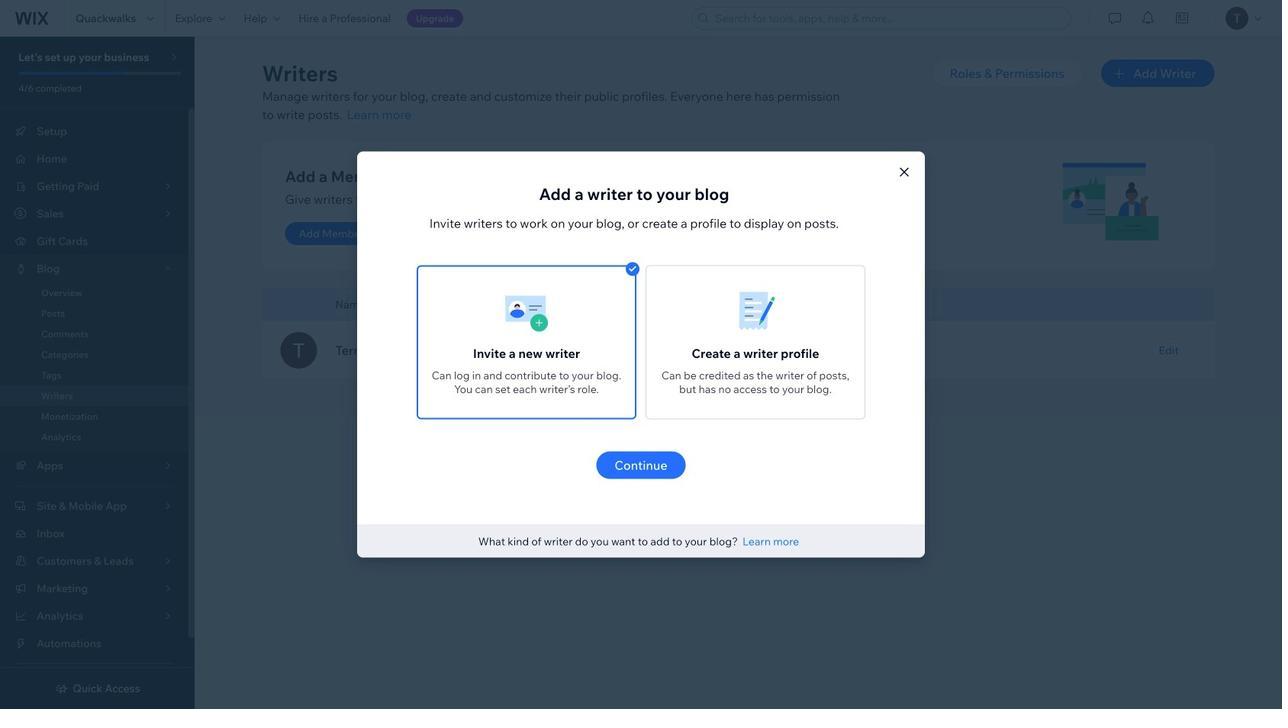 Task type: vqa. For each thing, say whether or not it's contained in the screenshot.
'Search for tools, apps, help & more...' field
yes



Task type: describe. For each thing, give the bounding box(es) containing it.
sidebar element
[[0, 37, 195, 709]]

Search for tools, apps, help & more... field
[[711, 8, 1067, 29]]



